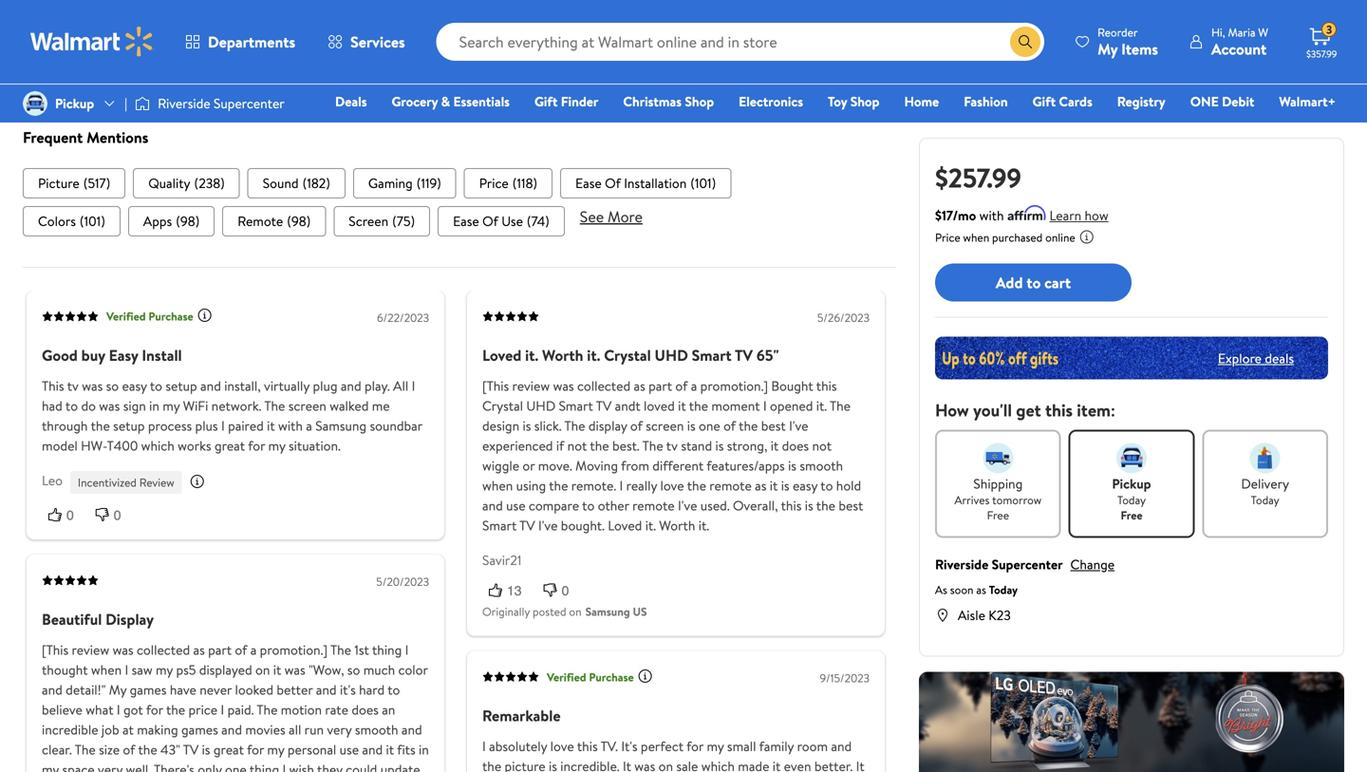 Task type: locate. For each thing, give the bounding box(es) containing it.
1 horizontal spatial verified purchase information image
[[638, 669, 653, 684]]

0 horizontal spatial your
[[584, 35, 610, 53]]

design inside [this review was collected as part of a promotion.] bought this crystal uhd smart tv andt  loved it the moment i opened it. the design is slick. the display of screen is one of the best i've experienced if not the best. the tv stand is strong, it does not wiggle or move. moving from different features/apps is smooth when using the remote. i really love the remote as it is easy to hold and use compare to other remote i've used. overall, this is the best smart tv i've bought. loved it. worth it.
[[482, 416, 520, 435]]

from
[[621, 456, 650, 475]]

frequent mentions
[[23, 127, 148, 148]]

1 vertical spatial ease
[[453, 212, 479, 230]]

easy left hold at the bottom right of the page
[[793, 476, 818, 495]]

was up saw
[[113, 641, 134, 659]]

1 vertical spatial design
[[482, 416, 520, 435]]

as right soon
[[977, 582, 987, 598]]

shop for christmas shop
[[685, 92, 714, 111]]

design
[[712, 16, 749, 35], [482, 416, 520, 435]]

originally
[[482, 604, 530, 620]]

it right loved
[[678, 396, 686, 415]]

1 vertical spatial price
[[935, 229, 961, 246]]

0 vertical spatial (101)
[[691, 174, 716, 192]]

the inside this tv was so easy to setup and install, virtually plug and play. all i had to do was sign in my wifi network. the screen walked me through the setup process plus i paired it with a samsung soundbar model hw-t400 which works great for my situation.
[[264, 396, 285, 415]]

more
[[608, 206, 643, 227]]

for right you
[[676, 0, 693, 16]]

incredible
[[42, 720, 98, 739]]

free inside pickup today free
[[1121, 507, 1143, 523]]

riverside right |
[[158, 94, 210, 112]]

loved inside [this review was collected as part of a promotion.] bought this crystal uhd smart tv andt  loved it the moment i opened it. the design is slick. the display of screen is one of the best i've experienced if not the best. the tv stand is strong, it does not wiggle or move. moving from different features/apps is smooth when using the remote. i really love the remote as it is easy to hold and use compare to other remote i've used. overall, this is the best smart tv i've bought. loved it. worth it.
[[608, 516, 642, 534]]

1 gift from the left
[[535, 92, 558, 111]]

so inside this tv was so easy to setup and install, virtually plug and play. all i had to do was sign in my wifi network. the screen walked me through the setup process plus i paired it with a samsung soundbar model hw-t400 which works great for my situation.
[[106, 376, 119, 395]]

uhd up loved
[[655, 344, 688, 365]]

1 horizontal spatial easy
[[793, 476, 818, 495]]

verified purchase information image down us
[[638, 669, 653, 684]]

is up "only"
[[202, 740, 210, 759]]

use
[[502, 212, 523, 230]]

ease inside see more list
[[453, 212, 479, 230]]

believe
[[42, 701, 83, 719]]

easy inside [this review was collected as part of a promotion.] bought this crystal uhd smart tv andt  loved it the moment i opened it. the design is slick. the display of screen is one of the best i've experienced if not the best. the tv stand is strong, it does not wiggle or move. moving from different features/apps is smooth when using the remote. i really love the remote as it is easy to hold and use compare to other remote i've used. overall, this is the best smart tv i've bought. loved it. worth it.
[[793, 476, 818, 495]]

0 vertical spatial collected
[[577, 376, 631, 395]]

riverside inside riverside supercenter change as soon as today
[[935, 555, 989, 574]]

0 horizontal spatial verified
[[106, 308, 146, 324]]

1 vertical spatial with
[[278, 416, 303, 435]]

part
[[649, 376, 672, 395], [208, 641, 232, 659]]

a up situation.
[[306, 416, 312, 435]]

2 horizontal spatial smart
[[692, 344, 732, 365]]

i've
[[789, 416, 809, 435], [678, 496, 698, 514], [539, 516, 558, 534]]

free inside shipping arrives tomorrow free
[[987, 507, 1010, 523]]

riverside for riverside supercenter change as soon as today
[[935, 555, 989, 574]]

verified purchase information image for good buy easy install
[[197, 308, 212, 323]]

best.
[[613, 436, 640, 455]]

1 horizontal spatial screen
[[646, 416, 684, 435]]

remote down really
[[633, 496, 675, 514]]

was inside [this review was collected as part of a promotion.] bought this crystal uhd smart tv andt  loved it the moment i opened it. the design is slick. the display of screen is one of the best i've experienced if not the best. the tv stand is strong, it does not wiggle or move. moving from different features/apps is smooth when using the remote. i really love the remote as it is easy to hold and use compare to other remote i've used. overall, this is the best smart tv i've bought. loved it. worth it.
[[553, 376, 574, 395]]

0 horizontal spatial supercenter
[[214, 94, 285, 112]]

1 vertical spatial review
[[72, 641, 109, 659]]

2 shop from the left
[[851, 92, 880, 111]]

0 up originally posted on samsung us
[[562, 583, 569, 598]]

the up used.
[[687, 476, 707, 495]]

explore deals link
[[1211, 341, 1302, 375]]

for inside 'madmatt,  thank you for sharing your thoughts on the frame tv's wall mount design - we'll be sure to pass your feedback along...'
[[676, 0, 693, 16]]

one right "only"
[[225, 760, 247, 772]]

gift left cards
[[1033, 92, 1056, 111]]

1 horizontal spatial pickup
[[1112, 474, 1152, 493]]

move.
[[538, 456, 573, 475]]

a for beautiful display
[[250, 641, 257, 659]]

list item containing price
[[464, 168, 553, 198]]

0 horizontal spatial promotion.]
[[260, 641, 328, 659]]

0 vertical spatial uhd
[[655, 344, 688, 365]]

ease for ease of installation (101)
[[576, 174, 602, 192]]

0 horizontal spatial ease
[[453, 212, 479, 230]]

the up strong,
[[739, 416, 758, 435]]

was
[[82, 376, 103, 395], [553, 376, 574, 395], [99, 396, 120, 415], [113, 641, 134, 659], [285, 661, 306, 679], [635, 757, 656, 772]]

design up experienced
[[482, 416, 520, 435]]

0 vertical spatial review
[[512, 376, 550, 395]]

services
[[351, 31, 405, 52]]

1 horizontal spatial in
[[419, 740, 429, 759]]

ps5
[[176, 661, 196, 679]]

riverside up soon
[[935, 555, 989, 574]]

i left 'absolutely'
[[482, 737, 486, 756]]

fashion link
[[956, 91, 1017, 112]]

so down good buy easy install
[[106, 376, 119, 395]]

1 vertical spatial riverside
[[935, 555, 989, 574]]

0 vertical spatial verified purchase information image
[[197, 308, 212, 323]]

(238)
[[194, 174, 225, 192]]

play.
[[365, 376, 390, 395]]

0 horizontal spatial part
[[208, 641, 232, 659]]

1 (98) from the left
[[176, 212, 200, 230]]

it up better on the bottom left of the page
[[273, 661, 281, 679]]

maria
[[1228, 24, 1256, 40]]

riverside for riverside supercenter
[[158, 94, 210, 112]]

0 vertical spatial your
[[741, 0, 767, 16]]

1 vertical spatial loved
[[608, 516, 642, 534]]

your up search search box
[[741, 0, 767, 16]]

smooth inside [this review was collected as part of a promotion.] bought this crystal uhd smart tv andt  loved it the moment i opened it. the design is slick. the display of screen is one of the best i've experienced if not the best. the tv stand is strong, it does not wiggle or move. moving from different features/apps is smooth when using the remote. i really love the remote as it is easy to hold and use compare to other remote i've used. overall, this is the best smart tv i've bought. loved it. worth it.
[[800, 456, 843, 475]]

1 horizontal spatial crystal
[[604, 344, 651, 365]]

0 horizontal spatial when
[[91, 661, 122, 679]]

i've down "opened" in the bottom right of the page
[[789, 416, 809, 435]]

0 horizontal spatial pickup
[[55, 94, 94, 112]]

incentivized review information image
[[190, 474, 205, 489]]

2 not from the left
[[812, 436, 832, 455]]

1 horizontal spatial tv
[[667, 436, 678, 455]]

0 horizontal spatial design
[[482, 416, 520, 435]]

list item
[[23, 168, 126, 198], [133, 168, 240, 198], [248, 168, 346, 198], [353, 168, 457, 198], [464, 168, 553, 198], [560, 168, 732, 198], [23, 206, 121, 236], [128, 206, 215, 236], [222, 206, 326, 236], [334, 206, 430, 236], [438, 206, 565, 236]]

(98) for remote (98)
[[287, 212, 311, 230]]

for down paired
[[248, 436, 265, 455]]

remote.
[[572, 476, 616, 495]]

1 vertical spatial which
[[702, 757, 735, 772]]

(101) right installation
[[691, 174, 716, 192]]

2 (98) from the left
[[287, 212, 311, 230]]

worth down different
[[659, 516, 696, 534]]

1 horizontal spatial supercenter
[[992, 555, 1063, 574]]

0 horizontal spatial price
[[479, 174, 509, 192]]

free down shipping
[[987, 507, 1010, 523]]

deals
[[335, 92, 367, 111]]

is inside [this review was collected as part of a promotion.] the 1st thing i thought when i saw my ps5 displayed on it was "wow, so much color and detail!" my games have never looked better and it's hard to believe what i got for the price i paid. the motion rate does an incredible job at making games and movies all run very smooth and clear. the size of the 43" tv is great for my personal use and it fits in my space very well. there's only one thing i wish they could
[[202, 740, 210, 759]]

part up loved
[[649, 376, 672, 395]]

1 vertical spatial love
[[551, 737, 574, 756]]

0 horizontal spatial easy
[[122, 376, 147, 395]]

list item containing remote
[[222, 206, 326, 236]]

0 horizontal spatial verified purchase
[[106, 308, 193, 324]]

in inside [this review was collected as part of a promotion.] the 1st thing i thought when i saw my ps5 displayed on it was "wow, so much color and detail!" my games have never looked better and it's hard to believe what i got for the price i paid. the motion rate does an incredible job at making games and movies all run very smooth and clear. the size of the 43" tv is great for my personal use and it fits in my space very well. there's only one thing i wish they could
[[419, 740, 429, 759]]

0 vertical spatial very
[[327, 720, 352, 739]]

&
[[441, 92, 450, 111]]

0 vertical spatial supercenter
[[214, 94, 285, 112]]

sure
[[807, 16, 831, 35]]

how
[[935, 398, 969, 422]]

screen
[[288, 396, 327, 415], [646, 416, 684, 435]]

love up incredible. on the bottom left
[[551, 737, 574, 756]]

riverside
[[158, 94, 210, 112], [935, 555, 989, 574]]

a inside [this review was collected as part of a promotion.] the 1st thing i thought when i saw my ps5 displayed on it was "wow, so much color and detail!" my games have never looked better and it's hard to believe what i got for the price i paid. the motion rate does an incredible job at making games and movies all run very smooth and clear. the size of the 43" tv is great for my personal use and it fits in my space very well. there's only one thing i wish they could
[[250, 641, 257, 659]]

worth inside [this review was collected as part of a promotion.] bought this crystal uhd smart tv andt  loved it the moment i opened it. the design is slick. the display of screen is one of the best i've experienced if not the best. the tv stand is strong, it does not wiggle or move. moving from different features/apps is smooth when using the remote. i really love the remote as it is easy to hold and use compare to other remote i've used. overall, this is the best smart tv i've bought. loved it. worth it.
[[659, 516, 696, 534]]

0 vertical spatial promotion.]
[[701, 376, 768, 395]]

0 button for good
[[89, 505, 136, 524]]

list item containing colors
[[23, 206, 121, 236]]

i've down compare
[[539, 516, 558, 534]]

an
[[382, 701, 395, 719]]

2 free from the left
[[1121, 507, 1143, 523]]

shop inside christmas shop link
[[685, 92, 714, 111]]

a inside this tv was so easy to setup and install, virtually plug and play. all i had to do was sign in my wifi network. the screen walked me through the setup process plus i paired it with a samsung soundbar model hw-t400 which works great for my situation.
[[306, 416, 312, 435]]

0 horizontal spatial worth
[[542, 344, 584, 365]]

on inside [this review was collected as part of a promotion.] the 1st thing i thought when i saw my ps5 displayed on it was "wow, so much color and detail!" my games have never looked better and it's hard to believe what i got for the price i paid. the motion rate does an incredible job at making games and movies all run very smooth and clear. the size of the 43" tv is great for my personal use and it fits in my space very well. there's only one thing i wish they could
[[256, 661, 270, 679]]

pickup up frequent mentions
[[55, 94, 94, 112]]

list containing picture
[[23, 168, 897, 198]]

shop for toy shop
[[851, 92, 880, 111]]

0 horizontal spatial use
[[340, 740, 359, 759]]

of inside see more list
[[483, 212, 498, 230]]

(74)
[[527, 212, 550, 230]]

0 horizontal spatial [this
[[42, 641, 69, 659]]

loved it. worth it.  crystal uhd smart tv 65"
[[482, 344, 779, 365]]

my inside [this review was collected as part of a promotion.] the 1st thing i thought when i saw my ps5 displayed on it was "wow, so much color and detail!" my games have never looked better and it's hard to believe what i got for the price i paid. the motion rate does an incredible job at making games and movies all run very smooth and clear. the size of the 43" tv is great for my personal use and it fits in my space very well. there's only one thing i wish they could
[[109, 681, 127, 699]]

1 horizontal spatial does
[[782, 436, 809, 455]]

does inside [this review was collected as part of a promotion.] the 1st thing i thought when i saw my ps5 displayed on it was "wow, so much color and detail!" my games have never looked better and it's hard to believe what i got for the price i paid. the motion rate does an incredible job at making games and movies all run very smooth and clear. the size of the 43" tv is great for my personal use and it fits in my space very well. there's only one thing i wish they could
[[352, 701, 379, 719]]

today inside riverside supercenter change as soon as today
[[989, 582, 1018, 598]]

savir21
[[482, 551, 522, 569]]

of up see more button
[[605, 174, 621, 192]]

1 vertical spatial verified purchase information image
[[638, 669, 653, 684]]

promotion.] for beautiful display
[[260, 641, 328, 659]]

[this inside [this review was collected as part of a promotion.] the 1st thing i thought when i saw my ps5 displayed on it was "wow, so much color and detail!" my games have never looked better and it's hard to believe what i got for the price i paid. the motion rate does an incredible job at making games and movies all run very smooth and clear. the size of the 43" tv is great for my personal use and it fits in my space very well. there's only one thing i wish they could
[[42, 641, 69, 659]]

today down intent image for pickup
[[1118, 492, 1146, 508]]

electronics
[[739, 92, 804, 111]]

sale
[[677, 757, 698, 772]]

1 horizontal spatial purchase
[[589, 669, 634, 685]]

(98) down sound (182)
[[287, 212, 311, 230]]

1 not from the left
[[568, 436, 587, 455]]

my
[[1098, 38, 1118, 59], [109, 681, 127, 699]]

collected inside [this review was collected as part of a promotion.] the 1st thing i thought when i saw my ps5 displayed on it was "wow, so much color and detail!" my games have never looked better and it's hard to believe what i got for the price i paid. the motion rate does an incredible job at making games and movies all run very smooth and clear. the size of the 43" tv is great for my personal use and it fits in my space very well. there's only one thing i wish they could
[[137, 641, 190, 659]]

through
[[42, 416, 88, 435]]

the down 'absolutely'
[[482, 757, 502, 772]]

0 vertical spatial thing
[[372, 641, 402, 659]]

1 horizontal spatial verified
[[547, 669, 586, 685]]

purchase up install
[[149, 308, 193, 324]]

design left -
[[712, 16, 749, 35]]

to left the cart
[[1027, 272, 1041, 293]]

riverside supercenter change as soon as today
[[935, 555, 1115, 598]]

1 vertical spatial of
[[483, 212, 498, 230]]

today inside pickup today free
[[1118, 492, 1146, 508]]

tv inside [this review was collected as part of a promotion.] the 1st thing i thought when i saw my ps5 displayed on it was "wow, so much color and detail!" my games have never looked better and it's hard to believe what i got for the price i paid. the motion rate does an incredible job at making games and movies all run very smooth and clear. the size of the 43" tv is great for my personal use and it fits in my space very well. there's only one thing i wish they could
[[183, 740, 199, 759]]

0 vertical spatial riverside
[[158, 94, 210, 112]]

works
[[178, 436, 211, 455]]

had
[[42, 396, 62, 415]]

my up got
[[109, 681, 127, 699]]

list item containing quality
[[133, 168, 240, 198]]

display
[[106, 609, 154, 630]]

list
[[23, 168, 897, 198]]

easy
[[122, 376, 147, 395], [793, 476, 818, 495]]

wiggle
[[482, 456, 520, 475]]

it down the family
[[773, 757, 781, 772]]

does inside [this review was collected as part of a promotion.] bought this crystal uhd smart tv andt  loved it the moment i opened it. the design is slick. the display of screen is one of the best i've experienced if not the best. the tv stand is strong, it does not wiggle or move. moving from different features/apps is smooth when using the remote. i really love the remote as it is easy to hold and use compare to other remote i've used. overall, this is the best smart tv i've bought. loved it. worth it.
[[782, 436, 809, 455]]

is right picture at the left bottom of page
[[549, 757, 557, 772]]

review down the "beautiful display"
[[72, 641, 109, 659]]

1 horizontal spatial i've
[[678, 496, 698, 514]]

ease inside list
[[576, 174, 602, 192]]

Search search field
[[437, 23, 1045, 61]]

1 vertical spatial tv
[[667, 436, 678, 455]]

love down different
[[661, 476, 684, 495]]

quality
[[148, 174, 190, 192]]

0 horizontal spatial riverside
[[158, 94, 210, 112]]

 image
[[135, 94, 150, 113]]

0 vertical spatial smooth
[[800, 456, 843, 475]]

screen down loved
[[646, 416, 684, 435]]

as inside riverside supercenter change as soon as today
[[977, 582, 987, 598]]

bought.
[[561, 516, 605, 534]]

0 vertical spatial verified
[[106, 308, 146, 324]]

design inside 'madmatt,  thank you for sharing your thoughts on the frame tv's wall mount design - we'll be sure to pass your feedback along...'
[[712, 16, 749, 35]]

loved down other
[[608, 516, 642, 534]]

use inside [this review was collected as part of a promotion.] bought this crystal uhd smart tv andt  loved it the moment i opened it. the design is slick. the display of screen is one of the best i've experienced if not the best. the tv stand is strong, it does not wiggle or move. moving from different features/apps is smooth when using the remote. i really love the remote as it is easy to hold and use compare to other remote i've used. overall, this is the best smart tv i've bought. loved it. worth it.
[[506, 496, 526, 514]]

supercenter for riverside supercenter
[[214, 94, 285, 112]]

1 vertical spatial verified
[[547, 669, 586, 685]]

items
[[1122, 38, 1159, 59]]

the inside i absolutely love this tv. it's perfect for my small family room and the picture is incredible. it was on sale which made it even better. i
[[482, 757, 502, 772]]

could
[[346, 760, 377, 772]]

verified purchase information image for remarkable
[[638, 669, 653, 684]]

thoughts
[[770, 0, 821, 16]]

services button
[[312, 19, 421, 65]]

2 vertical spatial smart
[[482, 516, 517, 534]]

shop inside toy shop link
[[851, 92, 880, 111]]

price left (118)
[[479, 174, 509, 192]]

on right thoughts
[[824, 0, 839, 16]]

pickup for pickup
[[55, 94, 94, 112]]

with inside this tv was so easy to setup and install, virtually plug and play. all i had to do was sign in my wifi network. the screen walked me through the setup process plus i paired it with a samsung soundbar model hw-t400 which works great for my situation.
[[278, 416, 303, 435]]

model
[[42, 436, 78, 455]]

i up color
[[405, 641, 409, 659]]

looked
[[235, 681, 274, 699]]

promotion.] inside [this review was collected as part of a promotion.] the 1st thing i thought when i saw my ps5 displayed on it was "wow, so much color and detail!" my games have never looked better and it's hard to believe what i got for the price i paid. the motion rate does an incredible job at making games and movies all run very smooth and clear. the size of the 43" tv is great for my personal use and it fits in my space very well. there's only one thing i wish they could
[[260, 641, 328, 659]]

1 horizontal spatial uhd
[[655, 344, 688, 365]]

1 shop from the left
[[685, 92, 714, 111]]

it right paired
[[267, 416, 275, 435]]

samsung
[[316, 416, 367, 435], [586, 604, 630, 620]]

uhd
[[655, 344, 688, 365], [527, 396, 556, 415]]

so
[[106, 376, 119, 395], [347, 661, 360, 679]]

0 vertical spatial games
[[130, 681, 167, 699]]

list item down gaming
[[334, 206, 430, 236]]

verified purchase information image
[[197, 308, 212, 323], [638, 669, 653, 684]]

of left the use
[[483, 212, 498, 230]]

review for loved
[[512, 376, 550, 395]]

best
[[761, 416, 786, 435], [839, 496, 864, 514]]

to inside [this review was collected as part of a promotion.] the 1st thing i thought when i saw my ps5 displayed on it was "wow, so much color and detail!" my games have never looked better and it's hard to believe what i got for the price i paid. the motion rate does an incredible job at making games and movies all run very smooth and clear. the size of the 43" tv is great for my personal use and it fits in my space very well. there's only one thing i wish they could
[[388, 681, 400, 699]]

thing up the much
[[372, 641, 402, 659]]

1 horizontal spatial [this
[[482, 376, 509, 395]]

1 horizontal spatial (98)
[[287, 212, 311, 230]]

opened
[[770, 396, 813, 415]]

only
[[198, 760, 222, 772]]

tv
[[67, 376, 79, 395], [667, 436, 678, 455]]

0 vertical spatial price
[[479, 174, 509, 192]]

shop
[[685, 92, 714, 111], [851, 92, 880, 111]]

[this for beautiful display
[[42, 641, 69, 659]]

1 vertical spatial crystal
[[482, 396, 523, 415]]

i left wish
[[283, 760, 286, 772]]

screen (75)
[[349, 212, 415, 230]]

originally posted on samsung us
[[482, 604, 647, 620]]

0 vertical spatial purchase
[[149, 308, 193, 324]]

and
[[200, 376, 221, 395], [341, 376, 361, 395], [482, 496, 503, 514], [42, 681, 62, 699], [316, 681, 337, 699], [221, 720, 242, 739], [402, 720, 422, 739], [831, 737, 852, 756], [362, 740, 383, 759]]

0 horizontal spatial does
[[352, 701, 379, 719]]

to inside button
[[1027, 272, 1041, 293]]

grocery
[[392, 92, 438, 111]]

for
[[676, 0, 693, 16], [248, 436, 265, 455], [146, 701, 163, 719], [687, 737, 704, 756], [247, 740, 264, 759]]

0 vertical spatial part
[[649, 376, 672, 395]]

smart up slick.
[[559, 396, 593, 415]]

list item down quality
[[128, 206, 215, 236]]

got
[[123, 701, 143, 719]]

was right it
[[635, 757, 656, 772]]

size
[[99, 740, 120, 759]]

it. up slick.
[[525, 344, 539, 365]]

0
[[66, 507, 74, 523], [114, 507, 121, 523], [562, 583, 569, 598]]

1 horizontal spatial which
[[702, 757, 735, 772]]

posted
[[533, 604, 567, 620]]

wall
[[646, 16, 668, 35]]

review inside [this review was collected as part of a promotion.] the 1st thing i thought when i saw my ps5 displayed on it was "wow, so much color and detail!" my games have never looked better and it's hard to believe what i got for the price i paid. the motion rate does an incredible job at making games and movies all run very smooth and clear. the size of the 43" tv is great for my personal use and it fits in my space very well. there's only one thing i wish they could
[[72, 641, 109, 659]]

remote down the features/apps
[[710, 476, 752, 495]]

get
[[1016, 398, 1042, 422]]

when down wiggle
[[482, 476, 513, 495]]

the inside this tv was so easy to setup and install, virtually plug and play. all i had to do was sign in my wifi network. the screen walked me through the setup process plus i paired it with a samsung soundbar model hw-t400 which works great for my situation.
[[91, 416, 110, 435]]

1 vertical spatial verified purchase
[[547, 669, 634, 685]]

in right 'fits'
[[419, 740, 429, 759]]

and down "wow,
[[316, 681, 337, 699]]

0 horizontal spatial crystal
[[482, 396, 523, 415]]

clear.
[[42, 740, 72, 759]]

1 vertical spatial my
[[109, 681, 127, 699]]

0 vertical spatial samsung
[[316, 416, 367, 435]]

stand
[[681, 436, 712, 455]]

rate
[[325, 701, 349, 719]]

1 vertical spatial [this
[[42, 641, 69, 659]]

great down paired
[[215, 436, 245, 455]]

price for price when purchased online
[[935, 229, 961, 246]]

is right the features/apps
[[788, 456, 797, 475]]

list item containing ease of use
[[438, 206, 565, 236]]

i've left used.
[[678, 496, 698, 514]]

thought
[[42, 661, 88, 679]]

this inside i absolutely love this tv. it's perfect for my small family room and the picture is incredible. it was on sale which made it even better. i
[[577, 737, 598, 756]]

it. down really
[[646, 516, 656, 534]]

2 vertical spatial when
[[91, 661, 122, 679]]

1 horizontal spatial design
[[712, 16, 749, 35]]

1 horizontal spatial use
[[506, 496, 526, 514]]

crystal up experienced
[[482, 396, 523, 415]]

a inside [this review was collected as part of a promotion.] bought this crystal uhd smart tv andt  loved it the moment i opened it. the design is slick. the display of screen is one of the best i've experienced if not the best. the tv stand is strong, it does not wiggle or move. moving from different features/apps is smooth when using the remote. i really love the remote as it is easy to hold and use compare to other remote i've used. overall, this is the best smart tv i've bought. loved it. worth it.
[[691, 376, 697, 395]]

(119)
[[417, 174, 441, 192]]

1 horizontal spatial smooth
[[800, 456, 843, 475]]

0 horizontal spatial one
[[225, 760, 247, 772]]

arrives
[[955, 492, 990, 508]]

us
[[633, 604, 647, 620]]

 image
[[23, 91, 47, 116]]

the up "space"
[[75, 740, 96, 759]]

walmart+
[[1280, 92, 1336, 111]]

[this inside [this review was collected as part of a promotion.] bought this crystal uhd smart tv andt  loved it the moment i opened it. the design is slick. the display of screen is one of the best i've experienced if not the best. the tv stand is strong, it does not wiggle or move. moving from different features/apps is smooth when using the remote. i really love the remote as it is easy to hold and use compare to other remote i've used. overall, this is the best smart tv i've bought. loved it. worth it.
[[482, 376, 509, 395]]

for up sale in the bottom of the page
[[687, 737, 704, 756]]

very down size
[[98, 760, 123, 772]]

gaming
[[368, 174, 413, 192]]

affirm image
[[1008, 205, 1046, 220]]

1 horizontal spatial a
[[306, 416, 312, 435]]

today inside 'delivery today'
[[1251, 492, 1280, 508]]

1 vertical spatial promotion.]
[[260, 641, 328, 659]]

1 vertical spatial very
[[98, 760, 123, 772]]

other
[[598, 496, 629, 514]]

use down using
[[506, 496, 526, 514]]

1 vertical spatial uhd
[[527, 396, 556, 415]]

collected inside [this review was collected as part of a promotion.] bought this crystal uhd smart tv andt  loved it the moment i opened it. the design is slick. the display of screen is one of the best i've experienced if not the best. the tv stand is strong, it does not wiggle or move. moving from different features/apps is smooth when using the remote. i really love the remote as it is easy to hold and use compare to other remote i've used. overall, this is the best smart tv i've bought. loved it. worth it.
[[577, 376, 631, 395]]

all
[[393, 376, 409, 395]]

free
[[987, 507, 1010, 523], [1121, 507, 1143, 523]]

1 free from the left
[[987, 507, 1010, 523]]

great
[[215, 436, 245, 455], [214, 740, 244, 759]]

0 for good
[[114, 507, 121, 523]]

screen down plug
[[288, 396, 327, 415]]

review up slick.
[[512, 376, 550, 395]]

wish
[[289, 760, 314, 772]]

or
[[523, 456, 535, 475]]

detail!"
[[66, 681, 106, 699]]

setup up wifi
[[166, 376, 197, 395]]

this
[[817, 376, 837, 395], [1046, 398, 1073, 422], [781, 496, 802, 514], [577, 737, 598, 756]]

smooth up hold at the bottom right of the page
[[800, 456, 843, 475]]

0 vertical spatial setup
[[166, 376, 197, 395]]

13
[[507, 583, 522, 598]]

smart
[[692, 344, 732, 365], [559, 396, 593, 415], [482, 516, 517, 534]]

0 horizontal spatial loved
[[482, 344, 522, 365]]

my inside i absolutely love this tv. it's perfect for my small family room and the picture is incredible. it was on sale which made it even better. i
[[707, 737, 724, 756]]

the left frame
[[557, 16, 577, 35]]

0 vertical spatial use
[[506, 496, 526, 514]]

supercenter inside riverside supercenter change as soon as today
[[992, 555, 1063, 574]]

screen inside this tv was so easy to setup and install, virtually plug and play. all i had to do was sign in my wifi network. the screen walked me through the setup process plus i paired it with a samsung soundbar model hw-t400 which works great for my situation.
[[288, 396, 327, 415]]

review inside [this review was collected as part of a promotion.] bought this crystal uhd smart tv andt  loved it the moment i opened it. the design is slick. the display of screen is one of the best i've experienced if not the best. the tv stand is strong, it does not wiggle or move. moving from different features/apps is smooth when using the remote. i really love the remote as it is easy to hold and use compare to other remote i've used. overall, this is the best smart tv i've bought. loved it. worth it.
[[512, 376, 550, 395]]

0 vertical spatial worth
[[542, 344, 584, 365]]

1 horizontal spatial gift
[[1033, 92, 1056, 111]]

part inside [this review was collected as part of a promotion.] the 1st thing i thought when i saw my ps5 displayed on it was "wow, so much color and detail!" my games have never looked better and it's hard to believe what i got for the price i paid. the motion rate does an incredible job at making games and movies all run very smooth and clear. the size of the 43" tv is great for my personal use and it fits in my space very well. there's only one thing i wish they could
[[208, 641, 232, 659]]

1 horizontal spatial shop
[[851, 92, 880, 111]]

2 horizontal spatial i've
[[789, 416, 809, 435]]

walked
[[330, 396, 369, 415]]

0 horizontal spatial love
[[551, 737, 574, 756]]

part inside [this review was collected as part of a promotion.] bought this crystal uhd smart tv andt  loved it the moment i opened it. the design is slick. the display of screen is one of the best i've experienced if not the best. the tv stand is strong, it does not wiggle or move. moving from different features/apps is smooth when using the remote. i really love the remote as it is easy to hold and use compare to other remote i've used. overall, this is the best smart tv i've bought. loved it. worth it.
[[649, 376, 672, 395]]

2 gift from the left
[[1033, 92, 1056, 111]]

1 vertical spatial great
[[214, 740, 244, 759]]

1 horizontal spatial remote
[[710, 476, 752, 495]]

1 horizontal spatial price
[[935, 229, 961, 246]]

easy inside this tv was so easy to setup and install, virtually plug and play. all i had to do was sign in my wifi network. the screen walked me through the setup process plus i paired it with a samsung soundbar model hw-t400 which works great for my situation.
[[122, 376, 147, 395]]

promotion.] inside [this review was collected as part of a promotion.] bought this crystal uhd smart tv andt  loved it the moment i opened it. the design is slick. the display of screen is one of the best i've experienced if not the best. the tv stand is strong, it does not wiggle or move. moving from different features/apps is smooth when using the remote. i really love the remote as it is easy to hold and use compare to other remote i've used. overall, this is the best smart tv i've bought. loved it. worth it.
[[701, 376, 768, 395]]

1 vertical spatial games
[[181, 720, 218, 739]]

strong,
[[727, 436, 768, 455]]

add to cart button
[[935, 264, 1132, 302]]

so up it's
[[347, 661, 360, 679]]

verified purchase information image up wifi
[[197, 308, 212, 323]]

crystal up andt
[[604, 344, 651, 365]]

the right "opened" in the bottom right of the page
[[830, 396, 851, 415]]

price inside list item
[[479, 174, 509, 192]]

of up well.
[[123, 740, 135, 759]]

pickup for pickup today free
[[1112, 474, 1152, 493]]

which inside this tv was so easy to setup and install, virtually plug and play. all i had to do was sign in my wifi network. the screen walked me through the setup process plus i paired it with a samsung soundbar model hw-t400 which works great for my situation.
[[141, 436, 175, 455]]

today down intent image for delivery
[[1251, 492, 1280, 508]]

1 horizontal spatial part
[[649, 376, 672, 395]]

thing
[[372, 641, 402, 659], [250, 760, 279, 772]]

a up displayed
[[250, 641, 257, 659]]



Task type: describe. For each thing, give the bounding box(es) containing it.
review for beautiful
[[72, 641, 109, 659]]

so inside [this review was collected as part of a promotion.] the 1st thing i thought when i saw my ps5 displayed on it was "wow, so much color and detail!" my games have never looked better and it's hard to believe what i got for the price i paid. the motion rate does an incredible job at making games and movies all run very smooth and clear. the size of the 43" tv is great for my personal use and it fits in my space very well. there's only one thing i wish they could
[[347, 661, 360, 679]]

they
[[317, 760, 343, 772]]

uhd inside [this review was collected as part of a promotion.] bought this crystal uhd smart tv andt  loved it the moment i opened it. the design is slick. the display of screen is one of the best i've experienced if not the best. the tv stand is strong, it does not wiggle or move. moving from different features/apps is smooth when using the remote. i really love the remote as it is easy to hold and use compare to other remote i've used. overall, this is the best smart tv i've bought. loved it. worth it.
[[527, 396, 556, 415]]

as up 'overall,'
[[755, 476, 767, 495]]

i left paid. on the bottom left of page
[[221, 701, 224, 719]]

the left moment
[[689, 396, 709, 415]]

add
[[996, 272, 1023, 293]]

as
[[935, 582, 948, 598]]

my inside reorder my items
[[1098, 38, 1118, 59]]

walmart+ link
[[1271, 91, 1345, 112]]

1 horizontal spatial your
[[741, 0, 767, 16]]

and up "could"
[[362, 740, 383, 759]]

ease for ease of use (74)
[[453, 212, 479, 230]]

the left 1st
[[330, 641, 351, 659]]

0 horizontal spatial 0
[[66, 507, 74, 523]]

picture
[[505, 757, 546, 772]]

of for installation
[[605, 174, 621, 192]]

learn how button
[[1050, 206, 1109, 226]]

the right slick.
[[565, 416, 586, 435]]

perfect
[[641, 737, 684, 756]]

to left do
[[65, 396, 78, 415]]

13 button
[[482, 580, 537, 600]]

my left situation.
[[268, 436, 286, 455]]

intent image for pickup image
[[1117, 443, 1147, 473]]

one inside [this review was collected as part of a promotion.] the 1st thing i thought when i saw my ps5 displayed on it was "wow, so much color and detail!" my games have never looked better and it's hard to believe what i got for the price i paid. the motion rate does an incredible job at making games and movies all run very smooth and clear. the size of the 43" tv is great for my personal use and it fits in my space very well. there's only one thing i wish they could
[[225, 760, 247, 772]]

the up from in the bottom left of the page
[[643, 436, 664, 455]]

list item containing picture
[[23, 168, 126, 198]]

features/apps
[[707, 456, 785, 475]]

0 horizontal spatial very
[[98, 760, 123, 772]]

1 horizontal spatial with
[[980, 206, 1004, 225]]

part for loved it. worth it.  crystal uhd smart tv 65"
[[649, 376, 672, 395]]

tv down compare
[[520, 516, 535, 534]]

0 vertical spatial crystal
[[604, 344, 651, 365]]

using
[[516, 476, 546, 495]]

verified purchase for good buy easy install
[[106, 308, 193, 324]]

it
[[623, 757, 631, 772]]

0 vertical spatial smart
[[692, 344, 732, 365]]

5/26/2023
[[818, 309, 870, 325]]

intent image for delivery image
[[1250, 443, 1281, 473]]

for inside this tv was so easy to setup and install, virtually plug and play. all i had to do was sign in my wifi network. the screen walked me through the setup process plus i paired it with a samsung soundbar model hw-t400 which works great for my situation.
[[248, 436, 265, 455]]

was inside i absolutely love this tv. it's perfect for my small family room and the picture is incredible. it was on sale which made it even better. i
[[635, 757, 656, 772]]

good buy easy install
[[42, 344, 182, 365]]

gift for gift finder
[[535, 92, 558, 111]]

list item containing gaming
[[353, 168, 457, 198]]

i right all
[[412, 376, 415, 395]]

up to sixty percent off deals. shop now. image
[[935, 337, 1329, 379]]

(98) for apps (98)
[[176, 212, 200, 230]]

i left really
[[620, 476, 623, 495]]

toy shop link
[[820, 91, 888, 112]]

tv up display
[[596, 396, 612, 415]]

smooth inside [this review was collected as part of a promotion.] the 1st thing i thought when i saw my ps5 displayed on it was "wow, so much color and detail!" my games have never looked better and it's hard to believe what i got for the price i paid. the motion rate does an incredible job at making games and movies all run very smooth and clear. the size of the 43" tv is great for my personal use and it fits in my space very well. there's only one thing i wish they could
[[355, 720, 398, 739]]

good
[[42, 344, 78, 365]]

ease of use (74)
[[453, 212, 550, 230]]

1 vertical spatial best
[[839, 496, 864, 514]]

(101) inside see more list
[[80, 212, 105, 230]]

0 horizontal spatial i've
[[539, 516, 558, 534]]

essentials
[[453, 92, 510, 111]]

one inside [this review was collected as part of a promotion.] bought this crystal uhd smart tv andt  loved it the moment i opened it. the design is slick. the display of screen is one of the best i've experienced if not the best. the tv stand is strong, it does not wiggle or move. moving from different features/apps is smooth when using the remote. i really love the remote as it is easy to hold and use compare to other remote i've used. overall, this is the best smart tv i've bought. loved it. worth it.
[[699, 416, 721, 435]]

is inside i absolutely love this tv. it's perfect for my small family room and the picture is incredible. it was on sale which made it even better. i
[[549, 757, 557, 772]]

tv's
[[620, 16, 643, 35]]

1 horizontal spatial samsung
[[586, 604, 630, 620]]

as inside [this review was collected as part of a promotion.] the 1st thing i thought when i saw my ps5 displayed on it was "wow, so much color and detail!" my games have never looked better and it's hard to believe what i got for the price i paid. the motion rate does an incredible job at making games and movies all run very smooth and clear. the size of the 43" tv is great for my personal use and it fits in my space very well. there's only one thing i wish they could
[[193, 641, 205, 659]]

is up stand
[[687, 416, 696, 435]]

0 vertical spatial loved
[[482, 344, 522, 365]]

i inside i absolutely love this tv. it's perfect for my small family room and the picture is incredible. it was on sale which made it even better. i
[[482, 737, 486, 756]]

color
[[398, 661, 428, 679]]

motion
[[281, 701, 322, 719]]

cart
[[1045, 272, 1071, 293]]

is down the features/apps
[[781, 476, 790, 495]]

reorder my items
[[1098, 24, 1159, 59]]

it. down used.
[[699, 516, 710, 534]]

well.
[[126, 760, 151, 772]]

on right posted
[[569, 604, 582, 620]]

was up better on the bottom left of the page
[[285, 661, 306, 679]]

never
[[200, 681, 232, 699]]

to down remote.
[[582, 496, 595, 514]]

love inside [this review was collected as part of a promotion.] bought this crystal uhd smart tv andt  loved it the moment i opened it. the design is slick. the display of screen is one of the best i've experienced if not the best. the tv stand is strong, it does not wiggle or move. moving from different features/apps is smooth when using the remote. i really love the remote as it is easy to hold and use compare to other remote i've used. overall, this is the best smart tv i've bought. loved it. worth it.
[[661, 476, 684, 495]]

0 button for loved
[[537, 580, 584, 600]]

5/20/2023
[[376, 574, 429, 590]]

madmatt,
[[557, 0, 613, 16]]

1 vertical spatial remote
[[633, 496, 675, 514]]

when inside [this review was collected as part of a promotion.] bought this crystal uhd smart tv andt  loved it the moment i opened it. the design is slick. the display of screen is one of the best i've experienced if not the best. the tv stand is strong, it does not wiggle or move. moving from different features/apps is smooth when using the remote. i really love the remote as it is easy to hold and use compare to other remote i've used. overall, this is the best smart tv i've bought. loved it. worth it.
[[482, 476, 513, 495]]

gaming (119)
[[368, 174, 441, 192]]

and up 'fits'
[[402, 720, 422, 739]]

and inside [this review was collected as part of a promotion.] bought this crystal uhd smart tv andt  loved it the moment i opened it. the design is slick. the display of screen is one of the best i've experienced if not the best. the tv stand is strong, it does not wiggle or move. moving from different features/apps is smooth when using the remote. i really love the remote as it is easy to hold and use compare to other remote i've used. overall, this is the best smart tv i've bought. loved it. worth it.
[[482, 496, 503, 514]]

hard
[[359, 681, 385, 699]]

if
[[556, 436, 564, 455]]

today for pickup
[[1118, 492, 1146, 508]]

my left ps5 at the bottom of page
[[156, 661, 173, 679]]

walmart image
[[30, 27, 154, 57]]

of down andt
[[631, 416, 643, 435]]

sign
[[123, 396, 146, 415]]

cards
[[1059, 92, 1093, 111]]

it right strong,
[[771, 436, 779, 455]]

is right 'overall,'
[[805, 496, 814, 514]]

today for delivery
[[1251, 492, 1280, 508]]

sound
[[263, 174, 299, 192]]

samsung inside this tv was so easy to setup and install, virtually plug and play. all i had to do was sign in my wifi network. the screen walked me through the setup process plus i paired it with a samsung soundbar model hw-t400 which works great for my situation.
[[316, 416, 367, 435]]

[this for loved it. worth it.  crystal uhd smart tv 65"
[[482, 376, 509, 395]]

w
[[1259, 24, 1269, 40]]

hold
[[837, 476, 862, 495]]

there's
[[154, 760, 195, 772]]

i right plus at the bottom
[[221, 416, 225, 435]]

$17/mo
[[935, 206, 977, 225]]

it left 'fits'
[[386, 740, 394, 759]]

and inside i absolutely love this tv. it's perfect for my small family room and the picture is incredible. it was on sale which made it even better. i
[[831, 737, 852, 756]]

home
[[905, 92, 939, 111]]

tv inside [this review was collected as part of a promotion.] bought this crystal uhd smart tv andt  loved it the moment i opened it. the design is slick. the display of screen is one of the best i've experienced if not the best. the tv stand is strong, it does not wiggle or move. moving from different features/apps is smooth when using the remote. i really love the remote as it is easy to hold and use compare to other remote i've used. overall, this is the best smart tv i've bought. loved it. worth it.
[[667, 436, 678, 455]]

electronics link
[[730, 91, 812, 112]]

this right the get
[[1046, 398, 1073, 422]]

job
[[102, 720, 119, 739]]

0 vertical spatial when
[[964, 229, 990, 246]]

1 horizontal spatial smart
[[559, 396, 593, 415]]

the down 'move.'
[[549, 476, 568, 495]]

leo
[[42, 471, 63, 489]]

remote (98)
[[238, 212, 311, 230]]

my up process
[[163, 396, 180, 415]]

0 button down "leo"
[[42, 505, 89, 524]]

to down install
[[150, 376, 162, 395]]

in inside this tv was so easy to setup and install, virtually plug and play. all i had to do was sign in my wifi network. the screen walked me through the setup process plus i paired it with a samsung soundbar model hw-t400 which works great for my situation.
[[149, 396, 159, 415]]

my down movies
[[267, 740, 284, 759]]

verified for good buy easy install
[[106, 308, 146, 324]]

this right 'overall,'
[[781, 496, 802, 514]]

beautiful
[[42, 609, 102, 630]]

and down paid. on the bottom left of page
[[221, 720, 242, 739]]

finder
[[561, 92, 599, 111]]

for up making
[[146, 701, 163, 719]]

soundbar
[[370, 416, 423, 435]]

1 vertical spatial thing
[[250, 760, 279, 772]]

toy shop
[[828, 92, 880, 111]]

crystal inside [this review was collected as part of a promotion.] bought this crystal uhd smart tv andt  loved it the moment i opened it. the design is slick. the display of screen is one of the best i've experienced if not the best. the tv stand is strong, it does not wiggle or move. moving from different features/apps is smooth when using the remote. i really love the remote as it is easy to hold and use compare to other remote i've used. overall, this is the best smart tv i've bought. loved it. worth it.
[[482, 396, 523, 415]]

mentions
[[87, 127, 148, 148]]

for inside i absolutely love this tv. it's perfect for my small family room and the picture is incredible. it was on sale which made it even better. i
[[687, 737, 704, 756]]

compare
[[529, 496, 579, 514]]

soon
[[950, 582, 974, 598]]

see more list
[[23, 206, 897, 236]]

run
[[305, 720, 324, 739]]

better
[[277, 681, 313, 699]]

the right 'overall,'
[[817, 496, 836, 514]]

delivery
[[1242, 474, 1290, 493]]

install,
[[224, 376, 261, 395]]

mount
[[672, 16, 709, 35]]

legal information image
[[1080, 229, 1095, 245]]

was right do
[[99, 396, 120, 415]]

0 for loved
[[562, 583, 569, 598]]

$257.99
[[935, 159, 1022, 196]]

it. right "opened" in the bottom right of the page
[[817, 396, 827, 415]]

0 vertical spatial best
[[761, 416, 786, 435]]

list item containing screen
[[334, 206, 430, 236]]

list item containing ease of installation
[[560, 168, 732, 198]]

collected for display
[[137, 641, 190, 659]]

for down movies
[[247, 740, 264, 759]]

thank
[[615, 0, 649, 16]]

tv inside this tv was so easy to setup and install, virtually plug and play. all i had to do was sign in my wifi network. the screen walked me through the setup process plus i paired it with a samsung soundbar model hw-t400 which works great for my situation.
[[67, 376, 79, 395]]

situation.
[[289, 436, 341, 455]]

collected for it.
[[577, 376, 631, 395]]

is left slick.
[[523, 416, 531, 435]]

i left "opened" in the bottom right of the page
[[763, 396, 767, 415]]

of for use
[[483, 212, 498, 230]]

0 horizontal spatial setup
[[113, 416, 145, 435]]

65"
[[757, 344, 779, 365]]

this right bought
[[817, 376, 837, 395]]

family
[[759, 737, 794, 756]]

it inside this tv was so easy to setup and install, virtually plug and play. all i had to do was sign in my wifi network. the screen walked me through the setup process plus i paired it with a samsung soundbar model hw-t400 which works great for my situation.
[[267, 416, 275, 435]]

list item containing sound
[[248, 168, 346, 198]]

list item containing apps
[[128, 206, 215, 236]]

to inside 'madmatt,  thank you for sharing your thoughts on the frame tv's wall mount design - we'll be sure to pass your feedback along...'
[[834, 16, 846, 35]]

experienced
[[482, 436, 553, 455]]

deals
[[1265, 349, 1294, 367]]

hw-
[[81, 436, 107, 455]]

promotion.] for loved it. worth it.  crystal uhd smart tv 65"
[[701, 376, 768, 395]]

the inside 'madmatt,  thank you for sharing your thoughts on the frame tv's wall mount design - we'll be sure to pass your feedback along...'
[[557, 16, 577, 35]]

colors
[[38, 212, 76, 230]]

it's
[[340, 681, 356, 699]]

registry
[[1118, 92, 1166, 111]]

9/15/2023
[[820, 670, 870, 686]]

and up wifi
[[200, 376, 221, 395]]

Walmart Site-Wide search field
[[437, 23, 1045, 61]]

when inside [this review was collected as part of a promotion.] the 1st thing i thought when i saw my ps5 displayed on it was "wow, so much color and detail!" my games have never looked better and it's hard to believe what i got for the price i paid. the motion rate does an incredible job at making games and movies all run very smooth and clear. the size of the 43" tv is great for my personal use and it fits in my space very well. there's only one thing i wish they could
[[91, 661, 122, 679]]

screen inside [this review was collected as part of a promotion.] bought this crystal uhd smart tv andt  loved it the moment i opened it. the design is slick. the display of screen is one of the best i've experienced if not the best. the tv stand is strong, it does not wiggle or move. moving from different features/apps is smooth when using the remote. i really love the remote as it is easy to hold and use compare to other remote i've used. overall, this is the best smart tv i've bought. loved it. worth it.
[[646, 416, 684, 435]]

1 horizontal spatial very
[[327, 720, 352, 739]]

this tv was so easy to setup and install, virtually plug and play. all i had to do was sign in my wifi network. the screen walked me through the setup process plus i paired it with a samsung soundbar model hw-t400 which works great for my situation.
[[42, 376, 423, 455]]

tv left the 65"
[[735, 344, 753, 365]]

-
[[753, 16, 758, 35]]

to left hold at the bottom right of the page
[[821, 476, 833, 495]]

it up 'overall,'
[[770, 476, 778, 495]]

and up believe
[[42, 681, 62, 699]]

how you'll get this item:
[[935, 398, 1116, 422]]

small
[[727, 737, 756, 756]]

1 vertical spatial i've
[[678, 496, 698, 514]]

price for price (118)
[[479, 174, 509, 192]]

on inside i absolutely love this tv. it's perfect for my small family room and the picture is incredible. it was on sale which made it even better. i
[[659, 757, 673, 772]]

gift for gift cards
[[1033, 92, 1056, 111]]

price (118)
[[479, 174, 538, 192]]

aisle
[[958, 606, 986, 624]]

of down loved it. worth it.  crystal uhd smart tv 65"
[[676, 376, 688, 395]]

making
[[137, 720, 178, 739]]

great inside this tv was so easy to setup and install, virtually plug and play. all i had to do was sign in my wifi network. the screen walked me through the setup process plus i paired it with a samsung soundbar model hw-t400 which works great for my situation.
[[215, 436, 245, 455]]

love inside i absolutely love this tv. it's perfect for my small family room and the picture is incredible. it was on sale which made it even better. i
[[551, 737, 574, 756]]

see more
[[580, 206, 643, 227]]

intent image for shipping image
[[983, 443, 1014, 473]]

purchase for good buy easy install
[[149, 308, 193, 324]]

apps (98)
[[143, 212, 200, 230]]

on inside 'madmatt,  thank you for sharing your thoughts on the frame tv's wall mount design - we'll be sure to pass your feedback along...'
[[824, 0, 839, 16]]

you'll
[[974, 398, 1012, 422]]

add to cart
[[996, 272, 1071, 293]]

43"
[[161, 740, 180, 759]]

supercenter for riverside supercenter change as soon as today
[[992, 555, 1063, 574]]

plus
[[195, 416, 218, 435]]

verified purchase for remarkable
[[547, 669, 634, 685]]

was up do
[[82, 376, 103, 395]]

verified for remarkable
[[547, 669, 586, 685]]

i left saw
[[125, 661, 128, 679]]

part for beautiful display
[[208, 641, 232, 659]]

it inside i absolutely love this tv. it's perfect for my small family room and the picture is incredible. it was on sale which made it even better. i
[[773, 757, 781, 772]]

loved
[[644, 396, 675, 415]]

shipping arrives tomorrow free
[[955, 474, 1042, 523]]

my down clear.
[[42, 760, 59, 772]]

of down moment
[[724, 416, 736, 435]]

the down have
[[166, 701, 185, 719]]

as up andt
[[634, 376, 646, 395]]

which inside i absolutely love this tv. it's perfect for my small family room and the picture is incredible. it was on sale which made it even better. i
[[702, 757, 735, 772]]

is right stand
[[716, 436, 724, 455]]

home link
[[896, 91, 948, 112]]

it. up display
[[587, 344, 601, 365]]

great inside [this review was collected as part of a promotion.] the 1st thing i thought when i saw my ps5 displayed on it was "wow, so much color and detail!" my games have never looked better and it's hard to believe what i got for the price i paid. the motion rate does an incredible job at making games and movies all run very smooth and clear. the size of the 43" tv is great for my personal use and it fits in my space very well. there's only one thing i wish they could
[[214, 740, 244, 759]]

use inside [this review was collected as part of a promotion.] the 1st thing i thought when i saw my ps5 displayed on it was "wow, so much color and detail!" my games have never looked better and it's hard to believe what i got for the price i paid. the motion rate does an incredible job at making games and movies all run very smooth and clear. the size of the 43" tv is great for my personal use and it fits in my space very well. there's only one thing i wish they could
[[340, 740, 359, 759]]

a for loved it. worth it.  crystal uhd smart tv 65"
[[691, 376, 697, 395]]

the up movies
[[257, 701, 278, 719]]

and up walked
[[341, 376, 361, 395]]

i left got
[[117, 701, 120, 719]]

the up well.
[[138, 740, 157, 759]]

of up displayed
[[235, 641, 247, 659]]

the up the moving
[[590, 436, 609, 455]]

purchase for remarkable
[[589, 669, 634, 685]]

gift finder link
[[526, 91, 607, 112]]

search icon image
[[1018, 34, 1033, 49]]



Task type: vqa. For each thing, say whether or not it's contained in the screenshot.
delivery to santee, 92071
no



